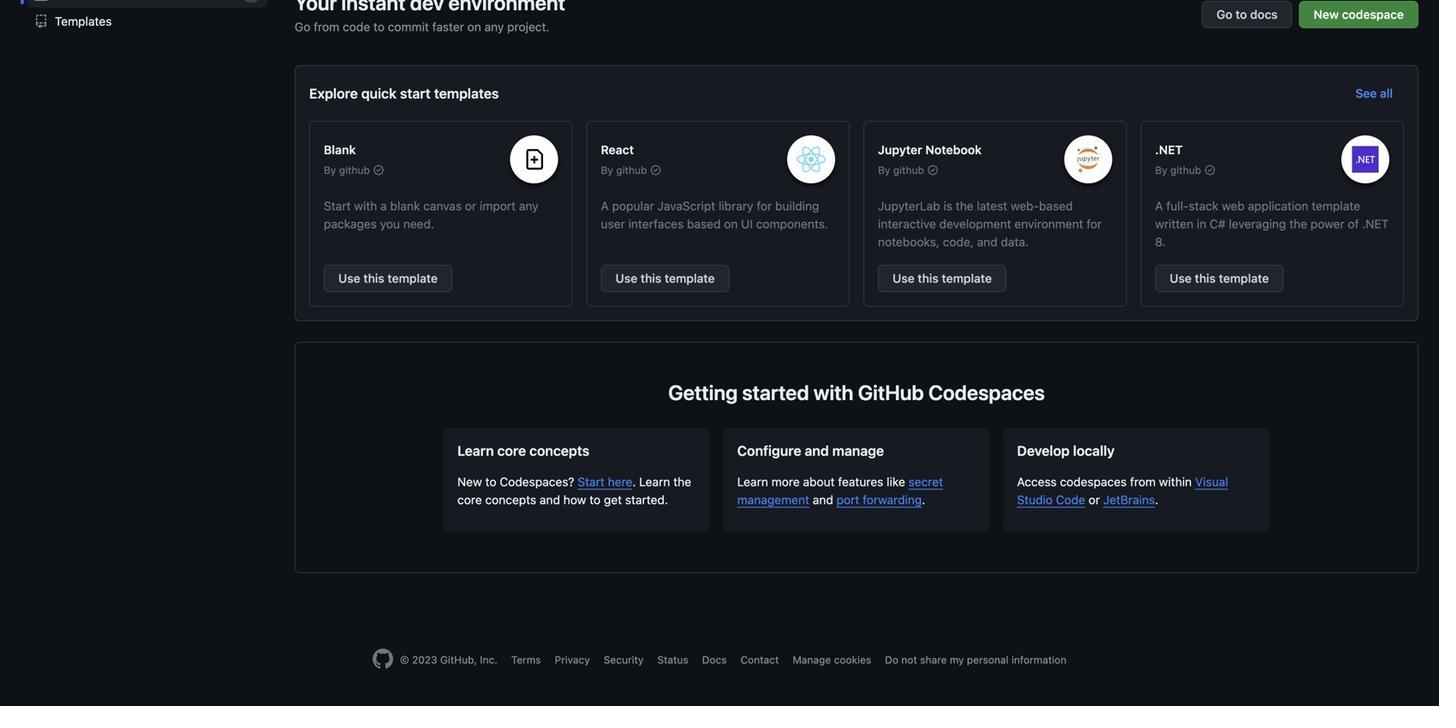 Task type: locate. For each thing, give the bounding box(es) containing it.
manage cookies button
[[793, 652, 872, 668]]

a left full-
[[1156, 199, 1164, 213]]

on right faster
[[468, 20, 481, 34]]

management
[[738, 493, 810, 507]]

on
[[468, 20, 481, 34], [724, 217, 738, 231]]

commit
[[388, 20, 429, 34]]

learn for learn more about features like
[[738, 475, 769, 489]]

template
[[1312, 199, 1361, 213], [388, 271, 438, 285], [665, 271, 715, 285], [942, 271, 992, 285], [1219, 271, 1270, 285]]

codespace
[[1343, 7, 1405, 21]]

1 vertical spatial core
[[458, 493, 482, 507]]

template for start with a blank canvas or import any packages you need.
[[388, 271, 438, 285]]

with inside the start with a blank canvas or import any packages you need.
[[354, 199, 377, 213]]

go inside "link"
[[1217, 7, 1233, 21]]

any inside the start with a blank canvas or import any packages you need.
[[519, 199, 539, 213]]

secret
[[909, 475, 944, 489]]

based up 'environment'
[[1040, 199, 1073, 213]]

react image
[[797, 147, 826, 172]]

0 horizontal spatial any
[[485, 20, 504, 34]]

1 this from the left
[[364, 271, 385, 285]]

concepts up 'new to codespaces? start here'
[[530, 443, 590, 459]]

latest
[[977, 199, 1008, 213]]

3 use from the left
[[893, 271, 915, 285]]

1 horizontal spatial core
[[498, 443, 526, 459]]

any
[[485, 20, 504, 34], [519, 199, 539, 213]]

github down react
[[616, 164, 647, 176]]

on left ui
[[724, 217, 738, 231]]

use down 'notebooks,' on the top right of the page
[[893, 271, 915, 285]]

use down user at the left top of page
[[616, 271, 638, 285]]

a
[[601, 199, 609, 213], [1156, 199, 1164, 213]]

with left 'a'
[[354, 199, 377, 213]]

new for new to codespaces? start here
[[458, 475, 482, 489]]

by down react
[[601, 164, 614, 176]]

3 by from the left
[[878, 164, 891, 176]]

by github for react
[[601, 164, 647, 176]]

3 use this template button from the left
[[878, 265, 1007, 292]]

1 horizontal spatial .net
[[1363, 217, 1390, 231]]

by github down react
[[601, 164, 647, 176]]

1 vertical spatial based
[[687, 217, 721, 231]]

1 horizontal spatial learn
[[639, 475, 670, 489]]

and inside jupyterlab is the latest web-based interactive development environment for notebooks, code, and data.
[[977, 235, 998, 249]]

2 by github from the left
[[601, 164, 647, 176]]

jupyter notebook image
[[1077, 146, 1100, 173]]

notebook
[[926, 143, 982, 157]]

concepts down codespaces?
[[485, 493, 537, 507]]

locally
[[1074, 443, 1115, 459]]

to inside . learn the core concepts and how to get started.
[[590, 493, 601, 507]]

1 horizontal spatial based
[[1040, 199, 1073, 213]]

learn
[[458, 443, 494, 459], [639, 475, 670, 489], [738, 475, 769, 489]]

with left github
[[814, 380, 854, 404]]

from up jetbrains link at the bottom right
[[1130, 475, 1156, 489]]

by github
[[324, 164, 370, 176], [601, 164, 647, 176], [878, 164, 925, 176], [1156, 164, 1202, 176]]

go to docs link
[[1202, 1, 1293, 28]]

more
[[772, 475, 800, 489]]

by github down jupyter
[[878, 164, 925, 176]]

blank
[[390, 199, 420, 213]]

the down "application" on the top right of the page
[[1290, 217, 1308, 231]]

verified image down jupyter notebook
[[928, 165, 938, 175]]

jupyterlab
[[878, 199, 941, 213]]

core up codespaces?
[[498, 443, 526, 459]]

4 by github from the left
[[1156, 164, 1202, 176]]

getting
[[669, 380, 738, 404]]

use this template button down code,
[[878, 265, 1007, 292]]

template down interfaces
[[665, 271, 715, 285]]

0 horizontal spatial go
[[295, 20, 311, 34]]

1 horizontal spatial on
[[724, 217, 738, 231]]

1 vertical spatial start
[[578, 475, 605, 489]]

core inside . learn the core concepts and how to get started.
[[458, 493, 482, 507]]

2 use this template button from the left
[[601, 265, 730, 292]]

0 vertical spatial for
[[757, 199, 772, 213]]

by down jupyter
[[878, 164, 891, 176]]

visual studio code link
[[1018, 475, 1229, 507]]

contact link
[[741, 654, 779, 666]]

see all link
[[1345, 80, 1405, 107]]

0 horizontal spatial new
[[458, 475, 482, 489]]

1 horizontal spatial verified image
[[651, 165, 661, 175]]

use this template down you
[[339, 271, 438, 285]]

visual
[[1196, 475, 1229, 489]]

core down the learn core concepts
[[458, 493, 482, 507]]

or
[[465, 199, 477, 213], [1089, 493, 1100, 507]]

4 github from the left
[[1171, 164, 1202, 176]]

for right 'environment'
[[1087, 217, 1102, 231]]

status
[[658, 654, 689, 666]]

0 horizontal spatial the
[[674, 475, 692, 489]]

1 horizontal spatial or
[[1089, 493, 1100, 507]]

.net up full-
[[1156, 143, 1183, 157]]

0 horizontal spatial verified image
[[928, 165, 938, 175]]

github down .net link
[[1171, 164, 1202, 176]]

0 horizontal spatial from
[[314, 20, 340, 34]]

2 a from the left
[[1156, 199, 1164, 213]]

from left code at top left
[[314, 20, 340, 34]]

1 use this template from the left
[[339, 271, 438, 285]]

any left 'project.'
[[485, 20, 504, 34]]

or jetbrains .
[[1086, 493, 1159, 507]]

start up how
[[578, 475, 605, 489]]

3 use this template from the left
[[893, 271, 992, 285]]

by github down .net link
[[1156, 164, 1202, 176]]

0 horizontal spatial or
[[465, 199, 477, 213]]

github
[[339, 164, 370, 176], [616, 164, 647, 176], [894, 164, 925, 176], [1171, 164, 1202, 176]]

4 this from the left
[[1195, 271, 1216, 285]]

develop
[[1018, 443, 1070, 459]]

2 by from the left
[[601, 164, 614, 176]]

0 vertical spatial based
[[1040, 199, 1073, 213]]

or down codespaces
[[1089, 493, 1100, 507]]

2 horizontal spatial the
[[1290, 217, 1308, 231]]

1 horizontal spatial a
[[1156, 199, 1164, 213]]

this down in
[[1195, 271, 1216, 285]]

all
[[1381, 86, 1393, 100]]

forwarding
[[863, 493, 922, 507]]

here
[[608, 475, 633, 489]]

a full-stack web application template written in c# leveraging the power of .net 8.
[[1156, 199, 1390, 249]]

and down learn more about features like
[[813, 493, 834, 507]]

use down the written
[[1170, 271, 1192, 285]]

not
[[902, 654, 918, 666]]

based inside the a popular javascript library for building user interfaces based on ui components.
[[687, 217, 721, 231]]

0 horizontal spatial for
[[757, 199, 772, 213]]

1 horizontal spatial any
[[519, 199, 539, 213]]

1 vertical spatial from
[[1130, 475, 1156, 489]]

privacy
[[555, 654, 590, 666]]

0 horizontal spatial a
[[601, 199, 609, 213]]

2 use this template from the left
[[616, 271, 715, 285]]

react
[[601, 143, 634, 157]]

github for jupyter notebook
[[894, 164, 925, 176]]

cookies
[[834, 654, 872, 666]]

verified image for full-
[[1205, 165, 1215, 175]]

started
[[742, 380, 809, 404]]

this down 'notebooks,' on the top right of the page
[[918, 271, 939, 285]]

data.
[[1001, 235, 1029, 249]]

by github down blank link
[[324, 164, 370, 176]]

github down blank link
[[339, 164, 370, 176]]

github,
[[440, 654, 477, 666]]

to
[[1236, 7, 1248, 21], [374, 20, 385, 34], [486, 475, 497, 489], [590, 493, 601, 507]]

learn up 'new to codespaces? start here'
[[458, 443, 494, 459]]

go left docs at the top of page
[[1217, 7, 1233, 21]]

use for a popular javascript library for building user interfaces based on ui components.
[[616, 271, 638, 285]]

0 horizontal spatial core
[[458, 493, 482, 507]]

or inside the start with a blank canvas or import any packages you need.
[[465, 199, 477, 213]]

2 use from the left
[[616, 271, 638, 285]]

.net right of
[[1363, 217, 1390, 231]]

2 horizontal spatial learn
[[738, 475, 769, 489]]

learn inside . learn the core concepts and how to get started.
[[639, 475, 670, 489]]

github for react
[[616, 164, 647, 176]]

this down interfaces
[[641, 271, 662, 285]]

go for go to docs
[[1217, 7, 1233, 21]]

0 vertical spatial or
[[465, 199, 477, 213]]

0 vertical spatial new
[[1314, 7, 1339, 21]]

see
[[1356, 86, 1377, 100]]

ui
[[741, 217, 753, 231]]

0 horizontal spatial .
[[633, 475, 636, 489]]

1 horizontal spatial for
[[1087, 217, 1102, 231]]

learn for learn core concepts
[[458, 443, 494, 459]]

use this template down interfaces
[[616, 271, 715, 285]]

use this template down code,
[[893, 271, 992, 285]]

and down 'new to codespaces? start here'
[[540, 493, 560, 507]]

1 by github from the left
[[324, 164, 370, 176]]

based down javascript
[[687, 217, 721, 231]]

3 this from the left
[[918, 271, 939, 285]]

4 by from the left
[[1156, 164, 1168, 176]]

library
[[719, 199, 754, 213]]

4 use this template button from the left
[[1156, 265, 1284, 292]]

file added image
[[524, 149, 545, 170]]

verified image up 'a'
[[374, 165, 384, 175]]

start with a blank canvas or import any packages you need.
[[324, 199, 539, 231]]

configure and manage
[[738, 443, 884, 459]]

verified image for blank
[[374, 165, 384, 175]]

0 vertical spatial any
[[485, 20, 504, 34]]

access codespaces from within
[[1018, 475, 1196, 489]]

web-
[[1011, 199, 1040, 213]]

use down packages
[[339, 271, 361, 285]]

learn up management
[[738, 475, 769, 489]]

1 by from the left
[[324, 164, 336, 176]]

0 horizontal spatial based
[[687, 217, 721, 231]]

verified image
[[928, 165, 938, 175], [1205, 165, 1215, 175]]

1 vertical spatial any
[[519, 199, 539, 213]]

or left import
[[465, 199, 477, 213]]

go left code at top left
[[295, 20, 311, 34]]

1 vertical spatial new
[[458, 475, 482, 489]]

started.
[[625, 493, 668, 507]]

to left docs at the top of page
[[1236, 7, 1248, 21]]

1 github from the left
[[339, 164, 370, 176]]

use this template button down interfaces
[[601, 265, 730, 292]]

use this template button
[[324, 265, 452, 292], [601, 265, 730, 292], [878, 265, 1007, 292], [1156, 265, 1284, 292]]

by github for jupyter notebook
[[878, 164, 925, 176]]

by down .net link
[[1156, 164, 1168, 176]]

0 horizontal spatial with
[[354, 199, 377, 213]]

blank link
[[324, 143, 356, 157]]

.net
[[1156, 143, 1183, 157], [1363, 217, 1390, 231]]

verified image up 'stack'
[[1205, 165, 1215, 175]]

template down leveraging
[[1219, 271, 1270, 285]]

1 horizontal spatial with
[[814, 380, 854, 404]]

verified image up 'popular'
[[651, 165, 661, 175]]

0 horizontal spatial .net
[[1156, 143, 1183, 157]]

use this template down c#
[[1170, 271, 1270, 285]]

1 vertical spatial concepts
[[485, 493, 537, 507]]

1 use this template button from the left
[[324, 265, 452, 292]]

by
[[324, 164, 336, 176], [601, 164, 614, 176], [878, 164, 891, 176], [1156, 164, 1168, 176]]

learn up started.
[[639, 475, 670, 489]]

start
[[324, 199, 351, 213], [578, 475, 605, 489]]

the right 'is'
[[956, 199, 974, 213]]

a inside a full-stack web application template written in c# leveraging the power of .net 8.
[[1156, 199, 1164, 213]]

based
[[1040, 199, 1073, 213], [687, 217, 721, 231]]

new down the learn core concepts
[[458, 475, 482, 489]]

1 verified image from the left
[[374, 165, 384, 175]]

1 use from the left
[[339, 271, 361, 285]]

1 vertical spatial for
[[1087, 217, 1102, 231]]

4 use this template from the left
[[1170, 271, 1270, 285]]

environment
[[1015, 217, 1084, 231]]

a up user at the left top of page
[[601, 199, 609, 213]]

3 github from the left
[[894, 164, 925, 176]]

use this template button down you
[[324, 265, 452, 292]]

github down jupyter
[[894, 164, 925, 176]]

use for jupyterlab is the latest web-based interactive development environment for notebooks, code, and data.
[[893, 271, 915, 285]]

3 by github from the left
[[878, 164, 925, 176]]

0 horizontal spatial verified image
[[374, 165, 384, 175]]

template down code,
[[942, 271, 992, 285]]

for right library
[[757, 199, 772, 213]]

to left get
[[590, 493, 601, 507]]

docs link
[[702, 654, 727, 666]]

1 vertical spatial or
[[1089, 493, 1100, 507]]

to right code at top left
[[374, 20, 385, 34]]

0 horizontal spatial start
[[324, 199, 351, 213]]

2 vertical spatial the
[[674, 475, 692, 489]]

2 verified image from the left
[[1205, 165, 1215, 175]]

the inside a full-stack web application template written in c# leveraging the power of .net 8.
[[1290, 217, 1308, 231]]

1 verified image from the left
[[928, 165, 938, 175]]

0 horizontal spatial on
[[468, 20, 481, 34]]

0 vertical spatial start
[[324, 199, 351, 213]]

1 vertical spatial .net
[[1363, 217, 1390, 231]]

template up "power"
[[1312, 199, 1361, 213]]

1 horizontal spatial verified image
[[1205, 165, 1215, 175]]

secret management link
[[738, 475, 944, 507]]

8.
[[1156, 235, 1166, 249]]

use this template button down c#
[[1156, 265, 1284, 292]]

verified image for is
[[928, 165, 938, 175]]

the right the here
[[674, 475, 692, 489]]

a inside the a popular javascript library for building user interfaces based on ui components.
[[601, 199, 609, 213]]

2 github from the left
[[616, 164, 647, 176]]

to inside "link"
[[1236, 7, 1248, 21]]

this for a full-stack web application template written in c# leveraging the power of .net 8.
[[1195, 271, 1216, 285]]

new left the codespace
[[1314, 7, 1339, 21]]

1 vertical spatial on
[[724, 217, 738, 231]]

0 horizontal spatial learn
[[458, 443, 494, 459]]

0 vertical spatial with
[[354, 199, 377, 213]]

template down need.
[[388, 271, 438, 285]]

1 horizontal spatial new
[[1314, 7, 1339, 21]]

1 a from the left
[[601, 199, 609, 213]]

this down you
[[364, 271, 385, 285]]

.net inside a full-stack web application template written in c# leveraging the power of .net 8.
[[1363, 217, 1390, 231]]

any right import
[[519, 199, 539, 213]]

for inside jupyterlab is the latest web-based interactive development environment for notebooks, code, and data.
[[1087, 217, 1102, 231]]

the inside jupyterlab is the latest web-based interactive development environment for notebooks, code, and data.
[[956, 199, 974, 213]]

1 horizontal spatial from
[[1130, 475, 1156, 489]]

1 horizontal spatial go
[[1217, 7, 1233, 21]]

4 use from the left
[[1170, 271, 1192, 285]]

status link
[[658, 654, 689, 666]]

verified image
[[374, 165, 384, 175], [651, 165, 661, 175]]

the inside . learn the core concepts and how to get started.
[[674, 475, 692, 489]]

new codespace link
[[1300, 1, 1419, 28]]

1 vertical spatial the
[[1290, 217, 1308, 231]]

getting started with github codespaces
[[669, 380, 1045, 404]]

codespaces
[[929, 380, 1045, 404]]

like
[[887, 475, 906, 489]]

javascript
[[658, 199, 716, 213]]

any for import
[[519, 199, 539, 213]]

1 horizontal spatial the
[[956, 199, 974, 213]]

2 verified image from the left
[[651, 165, 661, 175]]

from
[[314, 20, 340, 34], [1130, 475, 1156, 489]]

any for on
[[485, 20, 504, 34]]

2023
[[412, 654, 438, 666]]

and down development
[[977, 235, 998, 249]]

2 this from the left
[[641, 271, 662, 285]]

by down blank
[[324, 164, 336, 176]]

start up packages
[[324, 199, 351, 213]]

0 vertical spatial the
[[956, 199, 974, 213]]

0 vertical spatial .net
[[1156, 143, 1183, 157]]

go for go from code to commit faster on any project.
[[295, 20, 311, 34]]



Task type: describe. For each thing, give the bounding box(es) containing it.
a for a popular javascript library for building user interfaces based on ui components.
[[601, 199, 609, 213]]

0 vertical spatial from
[[314, 20, 340, 34]]

c#
[[1210, 217, 1226, 231]]

template for jupyterlab is the latest web-based interactive development environment for notebooks, code, and data.
[[942, 271, 992, 285]]

quick
[[361, 85, 397, 102]]

components.
[[756, 217, 829, 231]]

use this template button for based
[[601, 265, 730, 292]]

project.
[[507, 20, 550, 34]]

by github for blank
[[324, 164, 370, 176]]

template for a popular javascript library for building user interfaces based on ui components.
[[665, 271, 715, 285]]

by github for .net
[[1156, 164, 1202, 176]]

written
[[1156, 217, 1194, 231]]

security
[[604, 654, 644, 666]]

template inside a full-stack web application template written in c# leveraging the power of .net 8.
[[1312, 199, 1361, 213]]

of
[[1348, 217, 1360, 231]]

templates
[[55, 14, 112, 28]]

explore
[[309, 85, 358, 102]]

explore quick start templates
[[309, 85, 499, 102]]

notebooks,
[[878, 235, 940, 249]]

repo template image
[[34, 15, 48, 28]]

do
[[885, 654, 899, 666]]

interactive
[[878, 217, 937, 231]]

is
[[944, 199, 953, 213]]

manage cookies
[[793, 654, 872, 666]]

stack
[[1189, 199, 1219, 213]]

interfaces
[[629, 217, 684, 231]]

and up about
[[805, 443, 829, 459]]

new codespace
[[1314, 7, 1405, 21]]

configure
[[738, 443, 802, 459]]

access
[[1018, 475, 1057, 489]]

and port forwarding .
[[810, 493, 926, 507]]

codespaces
[[1060, 475, 1127, 489]]

© 2023 github, inc.
[[400, 654, 498, 666]]

need.
[[403, 217, 434, 231]]

jupyter notebook link
[[878, 143, 982, 157]]

use for start with a blank canvas or import any packages you need.
[[339, 271, 361, 285]]

develop locally
[[1018, 443, 1115, 459]]

terms link
[[511, 654, 541, 666]]

by for jupyter notebook
[[878, 164, 891, 176]]

learn more about features like
[[738, 475, 909, 489]]

template for a full-stack web application template written in c# leveraging the power of .net 8.
[[1219, 271, 1270, 285]]

code
[[1056, 493, 1086, 507]]

start inside the start with a blank canvas or import any packages you need.
[[324, 199, 351, 213]]

use this template button for c#
[[1156, 265, 1284, 292]]

code,
[[943, 235, 974, 249]]

development
[[940, 217, 1012, 231]]

port forwarding link
[[837, 493, 922, 507]]

jetbrains
[[1104, 493, 1156, 507]]

and inside . learn the core concepts and how to get started.
[[540, 493, 560, 507]]

jupyter
[[878, 143, 923, 157]]

by for blank
[[324, 164, 336, 176]]

use this template for environment
[[893, 271, 992, 285]]

github for blank
[[339, 164, 370, 176]]

this for start with a blank canvas or import any packages you need.
[[364, 271, 385, 285]]

the for jupyterlab is the latest web-based interactive development environment for notebooks, code, and data.
[[956, 199, 974, 213]]

use this template for based
[[616, 271, 715, 285]]

see all
[[1356, 86, 1393, 100]]

use for a full-stack web application template written in c# leveraging the power of .net 8.
[[1170, 271, 1192, 285]]

1 horizontal spatial start
[[578, 475, 605, 489]]

go from code to commit faster on any project.
[[295, 20, 550, 34]]

a popular javascript library for building user interfaces based on ui components.
[[601, 199, 829, 231]]

user
[[601, 217, 625, 231]]

use this template for c#
[[1170, 271, 1270, 285]]

by for react
[[601, 164, 614, 176]]

verified image for react
[[651, 165, 661, 175]]

docs
[[702, 654, 727, 666]]

use this template button for packages
[[324, 265, 452, 292]]

in
[[1197, 217, 1207, 231]]

0 vertical spatial concepts
[[530, 443, 590, 459]]

2 horizontal spatial .
[[1156, 493, 1159, 507]]

new to codespaces? start here
[[458, 475, 633, 489]]

to down the learn core concepts
[[486, 475, 497, 489]]

within
[[1159, 475, 1192, 489]]

. inside . learn the core concepts and how to get started.
[[633, 475, 636, 489]]

this for a popular javascript library for building user interfaces based on ui components.
[[641, 271, 662, 285]]

power
[[1311, 217, 1345, 231]]

codespaces?
[[500, 475, 575, 489]]

for inside the a popular javascript library for building user interfaces based on ui components.
[[757, 199, 772, 213]]

docs
[[1251, 7, 1278, 21]]

a for a full-stack web application template written in c# leveraging the power of .net 8.
[[1156, 199, 1164, 213]]

by for .net
[[1156, 164, 1168, 176]]

manage
[[833, 443, 884, 459]]

application
[[1248, 199, 1309, 213]]

©
[[400, 654, 409, 666]]

the for . learn the core concepts and how to get started.
[[674, 475, 692, 489]]

share
[[920, 654, 947, 666]]

concepts inside . learn the core concepts and how to get started.
[[485, 493, 537, 507]]

0 vertical spatial core
[[498, 443, 526, 459]]

secret management
[[738, 475, 944, 507]]

learn core concepts
[[458, 443, 590, 459]]

faster
[[432, 20, 464, 34]]

you
[[380, 217, 400, 231]]

1 vertical spatial with
[[814, 380, 854, 404]]

privacy link
[[555, 654, 590, 666]]

.net image
[[1353, 146, 1379, 173]]

code
[[343, 20, 370, 34]]

github for .net
[[1171, 164, 1202, 176]]

new for new codespace
[[1314, 7, 1339, 21]]

web
[[1222, 199, 1245, 213]]

blank
[[324, 143, 356, 157]]

popular
[[612, 199, 654, 213]]

my
[[950, 654, 964, 666]]

based inside jupyterlab is the latest web-based interactive development environment for notebooks, code, and data.
[[1040, 199, 1073, 213]]

homepage image
[[373, 649, 393, 669]]

use this template button for environment
[[878, 265, 1007, 292]]

github
[[858, 380, 924, 404]]

. learn the core concepts and how to get started.
[[458, 475, 692, 507]]

on inside the a popular javascript library for building user interfaces based on ui components.
[[724, 217, 738, 231]]

1 horizontal spatial .
[[922, 493, 926, 507]]

use this template for packages
[[339, 271, 438, 285]]

port
[[837, 493, 860, 507]]

personal
[[967, 654, 1009, 666]]

manage
[[793, 654, 831, 666]]

a
[[381, 199, 387, 213]]

jupyter notebook
[[878, 143, 982, 157]]

0 vertical spatial on
[[468, 20, 481, 34]]

jetbrains link
[[1104, 493, 1156, 507]]

import
[[480, 199, 516, 213]]

this for jupyterlab is the latest web-based interactive development environment for notebooks, code, and data.
[[918, 271, 939, 285]]

full-
[[1167, 199, 1189, 213]]

.net link
[[1156, 143, 1183, 157]]

inc.
[[480, 654, 498, 666]]



Task type: vqa. For each thing, say whether or not it's contained in the screenshot.
git pull request icon
no



